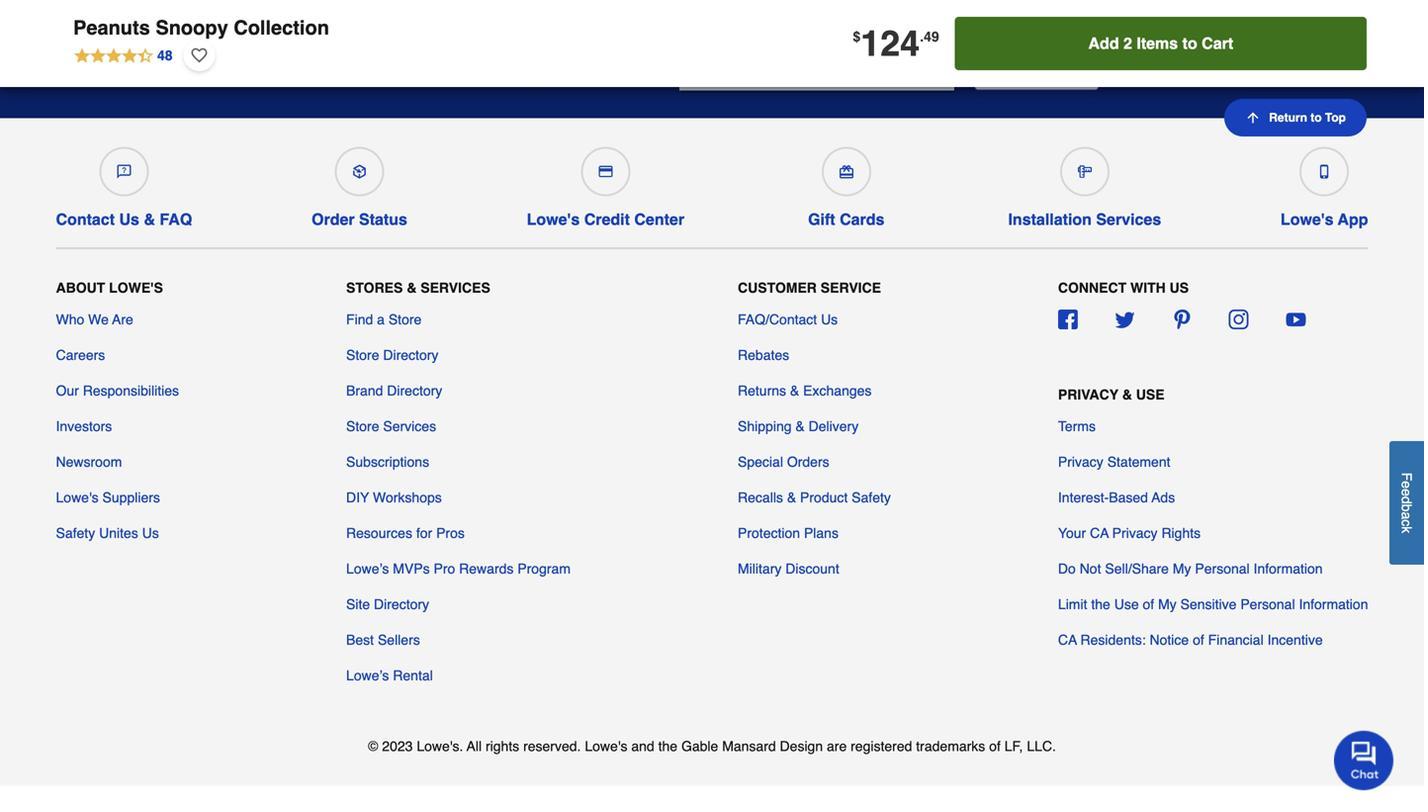 Task type: locate. For each thing, give the bounding box(es) containing it.
personal
[[1196, 561, 1250, 577], [1241, 597, 1296, 613]]

services up the 'find a store' link
[[421, 280, 491, 296]]

0 vertical spatial safety
[[852, 490, 891, 506]]

diy workshops link
[[346, 488, 442, 508]]

trademarks
[[916, 739, 986, 755]]

arrow up image
[[1246, 110, 1262, 126]]

privacy up sell/share on the right of page
[[1113, 526, 1158, 541]]

lowe's left app
[[1281, 210, 1334, 229]]

lowe's inside lowe's suppliers link
[[56, 490, 99, 506]]

us inside faq/contact us link
[[821, 312, 838, 328]]

lowe's down newsroom link on the bottom left
[[56, 490, 99, 506]]

1 vertical spatial the
[[659, 739, 678, 755]]

the right and
[[659, 739, 678, 755]]

my down rights
[[1173, 561, 1192, 577]]

services inside 'link'
[[1097, 210, 1162, 229]]

0 horizontal spatial ca
[[1059, 632, 1077, 648]]

0 vertical spatial lowe's
[[346, 561, 389, 577]]

of for financial
[[1193, 632, 1205, 648]]

the right limit
[[1092, 597, 1111, 613]]

2 horizontal spatial of
[[1193, 632, 1205, 648]]

items
[[1137, 34, 1179, 52]]

us right unites
[[142, 526, 159, 541]]

us down customer service on the right top
[[821, 312, 838, 328]]

0 horizontal spatial safety
[[56, 526, 95, 541]]

1 horizontal spatial us
[[142, 526, 159, 541]]

lowe's up site
[[346, 561, 389, 577]]

shipping & delivery
[[738, 419, 859, 435]]

of left lf,
[[990, 739, 1001, 755]]

store for directory
[[346, 347, 379, 363]]

connect with us
[[1059, 280, 1189, 296]]

us right contact
[[119, 210, 139, 229]]

investors
[[56, 419, 112, 435]]

0 vertical spatial store
[[389, 312, 422, 328]]

store for services
[[346, 419, 379, 435]]

2 vertical spatial store
[[346, 419, 379, 435]]

privacy statement link
[[1059, 452, 1171, 472]]

of for my
[[1143, 597, 1155, 613]]

lowe's down best
[[346, 668, 389, 684]]

0 vertical spatial of
[[1143, 597, 1155, 613]]

0 vertical spatial my
[[1173, 561, 1192, 577]]

2 vertical spatial services
[[383, 419, 436, 435]]

1 lowe's from the top
[[346, 561, 389, 577]]

gift cards link
[[804, 139, 889, 229]]

services down brand directory on the top
[[383, 419, 436, 435]]

lowe's for lowe's mvps pro rewards program
[[346, 561, 389, 577]]

ca down limit
[[1059, 632, 1077, 648]]

1 horizontal spatial safety
[[852, 490, 891, 506]]

2 horizontal spatial us
[[821, 312, 838, 328]]

personal up "limit the use of my sensitive personal information" link
[[1196, 561, 1250, 577]]

e up b
[[1399, 489, 1415, 496]]

2 horizontal spatial to
[[1311, 111, 1322, 125]]

0 vertical spatial us
[[119, 210, 139, 229]]

1 horizontal spatial of
[[1143, 597, 1155, 613]]

protection
[[738, 526, 800, 541]]

lowe's
[[346, 561, 389, 577], [346, 668, 389, 684]]

privacy up interest-
[[1059, 454, 1104, 470]]

e
[[1399, 481, 1415, 489], [1399, 489, 1415, 496]]

delivery
[[809, 419, 859, 435]]

lowe's inside lowe's app link
[[1281, 210, 1334, 229]]

the
[[1092, 597, 1111, 613], [659, 739, 678, 755]]

financial
[[1209, 632, 1264, 648]]

to left cart
[[1183, 34, 1198, 52]]

0 vertical spatial services
[[1097, 210, 1162, 229]]

a
[[377, 312, 385, 328], [1399, 512, 1415, 520]]

services
[[1097, 210, 1162, 229], [421, 280, 491, 296], [383, 419, 436, 435]]

personal inside "limit the use of my sensitive personal information" link
[[1241, 597, 1296, 613]]

order status link
[[312, 139, 408, 229]]

1 vertical spatial of
[[1193, 632, 1205, 648]]

responsibilities
[[83, 383, 179, 399]]

status
[[359, 210, 408, 229]]

rewards
[[459, 561, 514, 577]]

use up "statement"
[[1137, 387, 1165, 403]]

peanuts snoopy collection
[[73, 16, 329, 39]]

find a store link
[[346, 310, 422, 330]]

military
[[738, 561, 782, 577]]

youtube image
[[1287, 310, 1306, 330]]

us
[[1170, 280, 1189, 296]]

order
[[312, 210, 355, 229]]

& for shipping & delivery
[[796, 419, 805, 435]]

a right find
[[377, 312, 385, 328]]

store
[[389, 312, 422, 328], [346, 347, 379, 363], [346, 419, 379, 435]]

pinterest image
[[1173, 310, 1192, 330]]

directory inside 'link'
[[374, 597, 429, 613]]

lowe's left credit
[[527, 210, 580, 229]]

lowe's app link
[[1281, 139, 1369, 229]]

return to top button
[[1225, 99, 1367, 137]]

& right recalls
[[787, 490, 797, 506]]

about
[[56, 280, 105, 296]]

special orders
[[738, 454, 830, 470]]

directory up sellers
[[374, 597, 429, 613]]

2 vertical spatial of
[[990, 739, 1001, 755]]

privacy up terms
[[1059, 387, 1119, 403]]

who we are
[[56, 312, 133, 328]]

services for installation services
[[1097, 210, 1162, 229]]

customer care image
[[117, 165, 131, 179]]

directory for store directory
[[383, 347, 439, 363]]

2 vertical spatial us
[[142, 526, 159, 541]]

1 vertical spatial a
[[1399, 512, 1415, 520]]

use for the
[[1115, 597, 1139, 613]]

do not sell/share my personal information link
[[1059, 559, 1323, 579]]

to right ideas
[[598, 71, 611, 87]]

0 horizontal spatial to
[[598, 71, 611, 87]]

our
[[56, 383, 79, 399]]

0 horizontal spatial of
[[990, 739, 1001, 755]]

terms
[[1059, 419, 1096, 435]]

& up "statement"
[[1123, 387, 1133, 403]]

1 vertical spatial use
[[1115, 597, 1139, 613]]

1 vertical spatial personal
[[1241, 597, 1296, 613]]

a up k
[[1399, 512, 1415, 520]]

0 horizontal spatial the
[[659, 739, 678, 755]]

1 vertical spatial store
[[346, 347, 379, 363]]

heart outline image
[[192, 45, 207, 66]]

0 horizontal spatial us
[[119, 210, 139, 229]]

sellers
[[378, 632, 420, 648]]

1 vertical spatial to
[[598, 71, 611, 87]]

1 horizontal spatial a
[[1399, 512, 1415, 520]]

sign up
[[1007, 55, 1067, 73]]

2 vertical spatial privacy
[[1113, 526, 1158, 541]]

find
[[346, 312, 373, 328]]

1 vertical spatial directory
[[387, 383, 443, 399]]

protection plans
[[738, 526, 839, 541]]

safety
[[852, 490, 891, 506], [56, 526, 95, 541]]

of down sell/share on the right of page
[[1143, 597, 1155, 613]]

ca right the your
[[1090, 526, 1109, 541]]

0 vertical spatial a
[[377, 312, 385, 328]]

0 vertical spatial personal
[[1196, 561, 1250, 577]]

1 horizontal spatial to
[[1183, 34, 1198, 52]]

us for faq/contact
[[821, 312, 838, 328]]

& right stores
[[407, 280, 417, 296]]

1 vertical spatial lowe's
[[346, 668, 389, 684]]

& for returns & exchanges
[[790, 383, 800, 399]]

store down brand
[[346, 419, 379, 435]]

1 horizontal spatial ca
[[1090, 526, 1109, 541]]

0 vertical spatial directory
[[383, 347, 439, 363]]

my up 'notice' at the bottom right of the page
[[1159, 597, 1177, 613]]

gift card image
[[840, 165, 854, 179]]

faq/contact us link
[[738, 310, 838, 330]]

best sellers
[[346, 632, 420, 648]]

military discount
[[738, 561, 840, 577]]

directory down store directory link
[[387, 383, 443, 399]]

cards
[[840, 210, 885, 229]]

site
[[346, 597, 370, 613]]

1 vertical spatial information
[[1300, 597, 1369, 613]]

& for recalls & product safety
[[787, 490, 797, 506]]

of right 'notice' at the bottom right of the page
[[1193, 632, 1205, 648]]

ca residents: notice of financial incentive
[[1059, 632, 1323, 648]]

your ca privacy rights link
[[1059, 524, 1201, 543]]

lowe's for lowe's app
[[1281, 210, 1334, 229]]

rebates link
[[738, 346, 790, 365]]

best sellers link
[[346, 630, 420, 650]]

1 vertical spatial privacy
[[1059, 454, 1104, 470]]

not
[[1080, 561, 1102, 577]]

$ 124 . 49
[[853, 23, 940, 64]]

add 2 items to cart
[[1089, 34, 1234, 52]]

all
[[467, 739, 482, 755]]

f e e d b a c k
[[1399, 473, 1415, 533]]

0 vertical spatial the
[[1092, 597, 1111, 613]]

2 vertical spatial directory
[[374, 597, 429, 613]]

Email Address email field
[[680, 37, 955, 91]]

store down stores & services
[[389, 312, 422, 328]]

registered
[[851, 739, 913, 755]]

0 vertical spatial to
[[1183, 34, 1198, 52]]

directory up brand directory on the top
[[383, 347, 439, 363]]

faq/contact
[[738, 312, 817, 328]]

stores & services
[[346, 280, 491, 296]]

to left top
[[1311, 111, 1322, 125]]

safety left unites
[[56, 526, 95, 541]]

0 vertical spatial use
[[1137, 387, 1165, 403]]

installation
[[1009, 210, 1092, 229]]

for
[[416, 526, 433, 541]]

1 vertical spatial ca
[[1059, 632, 1077, 648]]

lowe's.
[[417, 739, 463, 755]]

gable
[[682, 739, 719, 755]]

are
[[112, 312, 133, 328]]

& left delivery
[[796, 419, 805, 435]]

a inside "button"
[[1399, 512, 1415, 520]]

services up connect with us
[[1097, 210, 1162, 229]]

contact
[[56, 210, 115, 229]]

1 vertical spatial us
[[821, 312, 838, 328]]

dimensions image
[[1078, 165, 1092, 179]]

& right returns
[[790, 383, 800, 399]]

2 lowe's from the top
[[346, 668, 389, 684]]

personal up incentive
[[1241, 597, 1296, 613]]

use down sell/share on the right of page
[[1115, 597, 1139, 613]]

newsroom
[[56, 454, 122, 470]]

store up brand
[[346, 347, 379, 363]]

ca
[[1090, 526, 1109, 541], [1059, 632, 1077, 648]]

my
[[1173, 561, 1192, 577], [1159, 597, 1177, 613]]

0 vertical spatial privacy
[[1059, 387, 1119, 403]]

sign up button
[[975, 37, 1100, 91]]

e up 'd'
[[1399, 481, 1415, 489]]

and
[[632, 739, 655, 755]]

ca residents: notice of financial incentive link
[[1059, 630, 1323, 650]]

us inside contact us & faq link
[[119, 210, 139, 229]]

lowe's inside lowe's credit center link
[[527, 210, 580, 229]]

privacy for privacy statement
[[1059, 454, 1104, 470]]

safety right product
[[852, 490, 891, 506]]

shipping
[[738, 419, 792, 435]]

credit card image
[[599, 165, 613, 179]]

gift cards
[[808, 210, 885, 229]]

are
[[827, 739, 847, 755]]



Task type: describe. For each thing, give the bounding box(es) containing it.
about lowe's
[[56, 280, 163, 296]]

4.4 stars image
[[73, 44, 174, 66]]

discount
[[786, 561, 840, 577]]

newsroom link
[[56, 452, 122, 472]]

cart
[[1202, 34, 1234, 52]]

shipping & delivery link
[[738, 417, 859, 437]]

store directory
[[346, 347, 439, 363]]

careers
[[56, 347, 105, 363]]

1 vertical spatial services
[[421, 280, 491, 296]]

2 vertical spatial to
[[1311, 111, 1322, 125]]

your
[[1059, 526, 1087, 541]]

lowe's up 'are'
[[109, 280, 163, 296]]

personal inside do not sell/share my personal information link
[[1196, 561, 1250, 577]]

safety unites us
[[56, 526, 159, 541]]

recalls & product safety link
[[738, 488, 891, 508]]

based
[[1109, 490, 1149, 506]]

program
[[518, 561, 571, 577]]

48
[[157, 47, 173, 63]]

48 button
[[73, 40, 174, 71]]

services for store services
[[383, 419, 436, 435]]

© 2023 lowe's. all rights reserved. lowe's and the gable mansard design are registered trademarks of lf, llc.
[[368, 739, 1057, 755]]

returns & exchanges
[[738, 383, 872, 399]]

lowe's mvps pro rewards program link
[[346, 559, 571, 579]]

lowe's for lowe's rental
[[346, 668, 389, 684]]

1 horizontal spatial the
[[1092, 597, 1111, 613]]

lowe's suppliers
[[56, 490, 160, 506]]

orders
[[787, 454, 830, 470]]

1 vertical spatial my
[[1159, 597, 1177, 613]]

k
[[1399, 526, 1415, 533]]

find a store
[[346, 312, 422, 328]]

directory for site directory
[[374, 597, 429, 613]]

1 vertical spatial safety
[[56, 526, 95, 541]]

brand
[[346, 383, 383, 399]]

careers link
[[56, 346, 105, 365]]

use for &
[[1137, 387, 1165, 403]]

facebook image
[[1059, 310, 1078, 330]]

1 e from the top
[[1399, 481, 1415, 489]]

diy
[[346, 490, 369, 506]]

0 horizontal spatial a
[[377, 312, 385, 328]]

chat invite button image
[[1335, 730, 1395, 791]]

center
[[635, 210, 685, 229]]

our responsibilities link
[[56, 381, 179, 401]]

0 vertical spatial ca
[[1090, 526, 1109, 541]]

lowe's credit center link
[[527, 139, 685, 229]]

directory for brand directory
[[387, 383, 443, 399]]

contact us & faq link
[[56, 139, 192, 229]]

lowe's rental link
[[346, 666, 433, 686]]

up
[[1046, 55, 1067, 73]]

lowe's for lowe's suppliers
[[56, 490, 99, 506]]

pickup image
[[353, 165, 367, 179]]

service
[[821, 280, 882, 296]]

0 vertical spatial information
[[1254, 561, 1323, 577]]

us for contact
[[119, 210, 139, 229]]

2 e from the top
[[1399, 489, 1415, 496]]

customer
[[738, 280, 817, 296]]

return
[[1270, 111, 1308, 125]]

faq/contact us
[[738, 312, 838, 328]]

do
[[1059, 561, 1076, 577]]

product
[[800, 490, 848, 506]]

lowe's for lowe's credit center
[[527, 210, 580, 229]]

& for stores & services
[[407, 280, 417, 296]]

d
[[1399, 496, 1415, 504]]

instagram image
[[1230, 310, 1249, 330]]

connect
[[1059, 280, 1127, 296]]

limit
[[1059, 597, 1088, 613]]

to for cart
[[1183, 34, 1198, 52]]

privacy for privacy & use
[[1059, 387, 1119, 403]]

credit
[[584, 210, 630, 229]]

mobile image
[[1318, 165, 1332, 179]]

privacy statement
[[1059, 454, 1171, 470]]

llc.
[[1027, 739, 1057, 755]]

& left faq
[[144, 210, 155, 229]]

twitter image
[[1116, 310, 1135, 330]]

us inside safety unites us link
[[142, 526, 159, 541]]

investors link
[[56, 417, 112, 437]]

c
[[1399, 520, 1415, 526]]

do not sell/share my personal information
[[1059, 561, 1323, 577]]

sensitive
[[1181, 597, 1237, 613]]

privacy & use
[[1059, 387, 1165, 403]]

installation services
[[1009, 210, 1162, 229]]

store directory link
[[346, 346, 439, 365]]

protection plans link
[[738, 524, 839, 543]]

exchanges
[[804, 383, 872, 399]]

add 2 items to cart button
[[955, 17, 1367, 70]]

special orders link
[[738, 452, 830, 472]]

lowe's left and
[[585, 739, 628, 755]]

subscriptions link
[[346, 452, 429, 472]]

sign up form
[[680, 37, 1100, 93]]

suppliers
[[102, 490, 160, 506]]

49
[[924, 29, 940, 44]]

lowe's mvps pro rewards program
[[346, 561, 571, 577]]

resources for pros
[[346, 526, 465, 541]]

lf,
[[1005, 739, 1023, 755]]

& for privacy & use
[[1123, 387, 1133, 403]]

site directory
[[346, 597, 429, 613]]

with
[[1131, 280, 1166, 296]]

f
[[1399, 473, 1415, 481]]

f e e d b a c k button
[[1390, 441, 1425, 565]]

residents:
[[1081, 632, 1146, 648]]

rebates
[[738, 347, 790, 363]]

your ca privacy rights
[[1059, 526, 1201, 541]]

pro
[[434, 561, 455, 577]]

brand directory
[[346, 383, 443, 399]]

rights
[[1162, 526, 1201, 541]]

sell/share
[[1106, 561, 1169, 577]]

faq
[[160, 210, 192, 229]]

to for share.
[[598, 71, 611, 87]]

peanuts
[[73, 16, 150, 39]]

app
[[1338, 210, 1369, 229]]

pros
[[436, 526, 465, 541]]

military discount link
[[738, 559, 840, 579]]

terms link
[[1059, 417, 1096, 437]]

limit the use of my sensitive personal information link
[[1059, 595, 1369, 615]]

incentive
[[1268, 632, 1323, 648]]

contact us & faq
[[56, 210, 192, 229]]

we've
[[490, 71, 530, 87]]



Task type: vqa. For each thing, say whether or not it's contained in the screenshot.
ADD
yes



